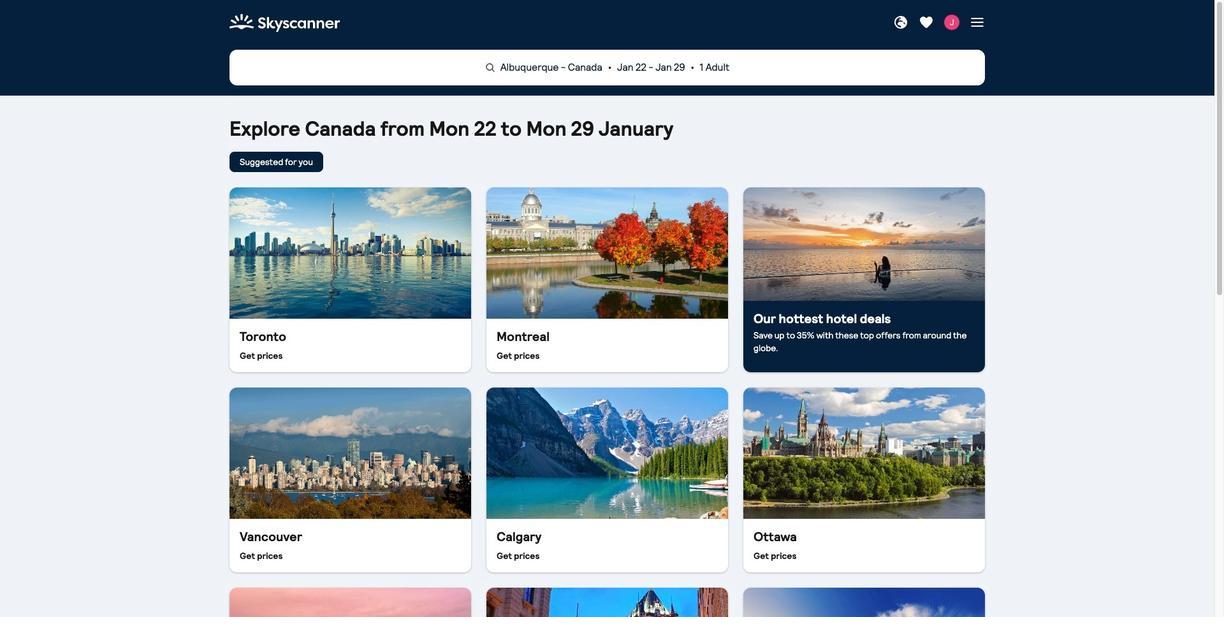 Task type: describe. For each thing, give the bounding box(es) containing it.
get prices for flights to vancouver, . element
[[230, 519, 471, 573]]

Suggested for you button
[[230, 152, 323, 172]]

saved flights image
[[919, 15, 935, 30]]

get prices for flights to montreal, . element
[[487, 319, 728, 372]]

regional settings image
[[894, 15, 909, 30]]

open menu image
[[970, 15, 986, 30]]

profile image
[[945, 15, 960, 30]]

skyscanner home image
[[230, 10, 340, 36]]



Task type: vqa. For each thing, say whether or not it's contained in the screenshot.
8 button to the top
no



Task type: locate. For each thing, give the bounding box(es) containing it.
get prices for flights to calgary, . element
[[487, 519, 728, 573]]

get prices for flights to toronto, . element
[[230, 319, 471, 372]]

get prices for flights to ottawa, . element
[[744, 519, 986, 573]]



